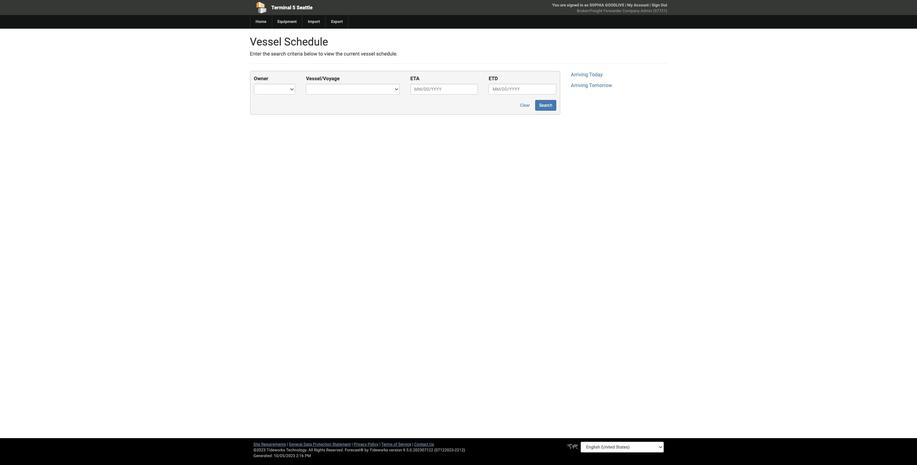 Task type: vqa. For each thing, say whether or not it's contained in the screenshot.
'as'
yes



Task type: describe. For each thing, give the bounding box(es) containing it.
| left 'sign'
[[650, 3, 651, 8]]

vessel
[[361, 51, 375, 57]]

privacy policy link
[[354, 442, 379, 447]]

arriving for arriving today
[[571, 72, 588, 78]]

arriving tomorrow
[[571, 83, 612, 88]]

company
[[623, 9, 640, 13]]

you
[[552, 3, 559, 8]]

| left my
[[625, 3, 626, 8]]

criteria
[[287, 51, 303, 57]]

goodlive
[[605, 3, 624, 8]]

vessel
[[250, 35, 282, 48]]

view
[[324, 51, 334, 57]]

pm
[[305, 454, 311, 458]]

schedule
[[284, 35, 328, 48]]

search
[[539, 103, 552, 108]]

terminal 5 seattle
[[271, 5, 313, 10]]

vessel schedule enter the search criteria below to view the current vessel schedule.
[[250, 35, 398, 57]]

search button
[[535, 100, 556, 111]]

signed
[[567, 3, 579, 8]]

statement
[[332, 442, 351, 447]]

site
[[253, 442, 260, 447]]

terminal 5 seattle link
[[250, 0, 418, 15]]

10/05/2023
[[274, 454, 295, 458]]

out
[[661, 3, 667, 8]]

import link
[[302, 15, 325, 29]]

enter
[[250, 51, 262, 57]]

reserved.
[[326, 448, 344, 452]]

| left general
[[287, 442, 288, 447]]

policy
[[368, 442, 379, 447]]

rights
[[314, 448, 325, 452]]

home link
[[250, 15, 272, 29]]

sign
[[652, 3, 660, 8]]

ETD text field
[[489, 84, 556, 95]]

today
[[589, 72, 603, 78]]

owner
[[254, 76, 268, 81]]

import
[[308, 19, 320, 24]]

arriving for arriving tomorrow
[[571, 83, 588, 88]]

are
[[560, 3, 566, 8]]

privacy
[[354, 442, 367, 447]]

my account link
[[627, 3, 649, 8]]

arriving today link
[[571, 72, 603, 78]]

tideworks
[[370, 448, 388, 452]]

all
[[308, 448, 313, 452]]

export
[[331, 19, 343, 24]]

etd
[[489, 76, 498, 81]]

©2023 tideworks
[[253, 448, 285, 452]]

equipment link
[[272, 15, 302, 29]]

contact
[[414, 442, 428, 447]]

(07122023-
[[434, 448, 455, 452]]

9.5.0.202307122
[[403, 448, 433, 452]]

home
[[256, 19, 266, 24]]

data
[[304, 442, 312, 447]]

| up 9.5.0.202307122
[[412, 442, 413, 447]]

1 the from the left
[[263, 51, 270, 57]]

in
[[580, 3, 583, 8]]

forecast®
[[345, 448, 364, 452]]

account
[[634, 3, 649, 8]]

admin
[[641, 9, 652, 13]]



Task type: locate. For each thing, give the bounding box(es) containing it.
below
[[304, 51, 317, 57]]

eta
[[410, 76, 419, 81]]

you are signed in as sophia goodlive | my account | sign out broker/freight forwarder company admin (57721)
[[552, 3, 667, 13]]

general
[[289, 442, 303, 447]]

1 arriving from the top
[[571, 72, 588, 78]]

| up forecast®
[[352, 442, 353, 447]]

arriving tomorrow link
[[571, 83, 612, 88]]

vessel/voyage
[[306, 76, 340, 81]]

contact us link
[[414, 442, 434, 447]]

terms
[[381, 442, 393, 447]]

1 vertical spatial arriving
[[571, 83, 588, 88]]

2212)
[[455, 448, 465, 452]]

2 the from the left
[[336, 51, 343, 57]]

equipment
[[277, 19, 297, 24]]

search
[[271, 51, 286, 57]]

arriving up arriving tomorrow link
[[571, 72, 588, 78]]

site requirements | general data protection statement | privacy policy | terms of service | contact us ©2023 tideworks technology. all rights reserved. forecast® by tideworks version 9.5.0.202307122 (07122023-2212) generated: 10/05/2023 2:16 pm
[[253, 442, 465, 458]]

us
[[429, 442, 434, 447]]

site requirements link
[[253, 442, 286, 447]]

clear
[[520, 103, 530, 108]]

arriving
[[571, 72, 588, 78], [571, 83, 588, 88]]

terminal
[[271, 5, 291, 10]]

current
[[344, 51, 360, 57]]

the right the view
[[336, 51, 343, 57]]

of
[[394, 442, 397, 447]]

1 horizontal spatial the
[[336, 51, 343, 57]]

ETA text field
[[410, 84, 478, 95]]

as
[[584, 3, 589, 8]]

0 vertical spatial arriving
[[571, 72, 588, 78]]

sophia
[[590, 3, 604, 8]]

schedule.
[[376, 51, 398, 57]]

version
[[389, 448, 402, 452]]

tomorrow
[[589, 83, 612, 88]]

forwarder
[[604, 9, 622, 13]]

requirements
[[261, 442, 286, 447]]

by
[[365, 448, 369, 452]]

arriving today
[[571, 72, 603, 78]]

|
[[625, 3, 626, 8], [650, 3, 651, 8], [287, 442, 288, 447], [352, 442, 353, 447], [379, 442, 380, 447], [412, 442, 413, 447]]

protection
[[313, 442, 331, 447]]

export link
[[325, 15, 348, 29]]

the
[[263, 51, 270, 57], [336, 51, 343, 57]]

generated:
[[253, 454, 273, 458]]

to
[[319, 51, 323, 57]]

0 horizontal spatial the
[[263, 51, 270, 57]]

service
[[398, 442, 411, 447]]

terms of service link
[[381, 442, 411, 447]]

5
[[293, 5, 295, 10]]

seattle
[[297, 5, 313, 10]]

general data protection statement link
[[289, 442, 351, 447]]

broker/freight
[[577, 9, 603, 13]]

| up tideworks at the bottom left of page
[[379, 442, 380, 447]]

sign out link
[[652, 3, 667, 8]]

technology.
[[286, 448, 307, 452]]

2 arriving from the top
[[571, 83, 588, 88]]

(57721)
[[653, 9, 667, 13]]

clear button
[[516, 100, 534, 111]]

arriving down arriving today
[[571, 83, 588, 88]]

the right "enter"
[[263, 51, 270, 57]]

2:16
[[296, 454, 304, 458]]

my
[[627, 3, 633, 8]]



